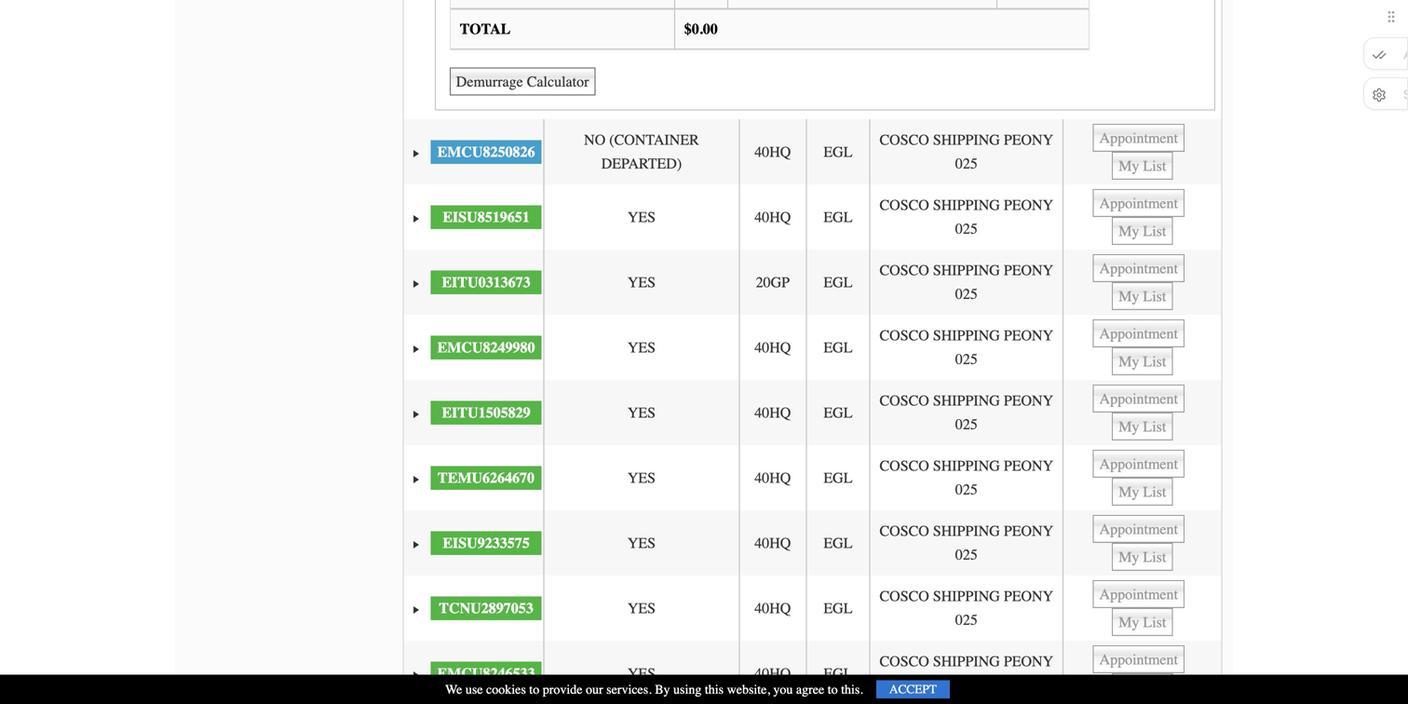 Task type: vqa. For each thing, say whether or not it's contained in the screenshot.
10/18/2023 18:00 on the bottom right
no



Task type: locate. For each thing, give the bounding box(es) containing it.
cosco shipping peony 025 for eitu0313673
[[880, 262, 1054, 303]]

1 horizontal spatial to
[[828, 682, 838, 697]]

1 cosco shipping peony 025 cell from the top
[[870, 119, 1063, 185]]

4 cosco shipping peony 025 cell from the top
[[870, 315, 1063, 380]]

1 yes from the top
[[628, 209, 656, 226]]

1 egl cell from the top
[[806, 119, 870, 185]]

8 egl from the top
[[824, 600, 853, 617]]

6 cell from the top
[[1063, 445, 1222, 511]]

egl for eisu9233575
[[824, 535, 853, 552]]

4 025 from the top
[[956, 351, 978, 368]]

shipping for emcu8249980
[[933, 327, 1000, 344]]

5 egl cell from the top
[[806, 380, 870, 445]]

4 egl from the top
[[824, 339, 853, 356]]

4 shipping from the top
[[933, 327, 1000, 344]]

cell for eitu1505829
[[1063, 380, 1222, 445]]

9 cosco shipping peony 025 cell from the top
[[870, 641, 1063, 704]]

using
[[674, 682, 702, 697]]

emcu8249980 cell
[[429, 315, 544, 380]]

shipping
[[933, 131, 1000, 149], [933, 197, 1000, 214], [933, 262, 1000, 279], [933, 327, 1000, 344], [933, 392, 1000, 409], [933, 457, 1000, 475], [933, 523, 1000, 540], [933, 588, 1000, 605], [933, 653, 1000, 670]]

yes cell for emcu8246533
[[544, 641, 739, 704]]

cell for emcu8246533
[[1063, 641, 1222, 704]]

2 egl from the top
[[824, 209, 853, 226]]

3 40hq from the top
[[755, 339, 791, 356]]

5 40hq from the top
[[755, 469, 791, 487]]

shipping for emcu8246533
[[933, 653, 1000, 670]]

cosco shipping peony 025 cell for eitu1505829
[[870, 380, 1063, 445]]

eisu9233575
[[443, 535, 530, 552]]

this.
[[841, 682, 863, 697]]

2 cell from the top
[[1063, 185, 1222, 250]]

6 peony from the top
[[1004, 457, 1054, 475]]

3 cell from the top
[[1063, 250, 1222, 315]]

we
[[445, 682, 462, 697]]

tcnu2897053 cell
[[429, 576, 544, 641]]

cosco for emcu8249980
[[880, 327, 930, 344]]

row
[[404, 119, 1222, 185], [404, 185, 1222, 250], [404, 250, 1222, 315], [404, 315, 1222, 380], [404, 380, 1222, 445], [404, 445, 1222, 511], [404, 511, 1222, 576], [404, 576, 1222, 641], [404, 641, 1222, 704]]

peony for eisu9233575
[[1004, 523, 1054, 540]]

emcu8250826 cell
[[429, 119, 544, 185]]

egl for emcu8249980
[[824, 339, 853, 356]]

4 peony from the top
[[1004, 327, 1054, 344]]

2 40hq from the top
[[755, 209, 791, 226]]

7 cosco shipping peony 025 from the top
[[880, 523, 1054, 564]]

6 shipping from the top
[[933, 457, 1000, 475]]

8 shipping from the top
[[933, 588, 1000, 605]]

egl cell for temu6264670
[[806, 445, 870, 511]]

peony for emcu8250826
[[1004, 131, 1054, 149]]

9 cosco from the top
[[880, 653, 930, 670]]

7 egl cell from the top
[[806, 511, 870, 576]]

cosco shipping peony 025 for emcu8250826
[[880, 131, 1054, 172]]

20gp
[[756, 274, 790, 291]]

40hq cell for tcnu2897053
[[739, 576, 806, 641]]

eisu8519651
[[443, 209, 530, 226]]

40hq for emcu8246533
[[755, 665, 791, 682]]

egl cell for eitu0313673
[[806, 250, 870, 315]]

cosco for eitu1505829
[[880, 392, 930, 409]]

40hq for tcnu2897053
[[755, 600, 791, 617]]

025 for emcu8249980
[[956, 351, 978, 368]]

yes cell for tcnu2897053
[[544, 576, 739, 641]]

6 40hq from the top
[[755, 535, 791, 552]]

5 egl from the top
[[824, 404, 853, 421]]

cosco shipping peony 025 for emcu8249980
[[880, 327, 1054, 368]]

egl for eisu8519651
[[824, 209, 853, 226]]

3 yes from the top
[[628, 339, 656, 356]]

025 for eisu8519651
[[956, 220, 978, 238]]

9 row from the top
[[404, 641, 1222, 704]]

cosco shipping peony 025 for eisu8519651
[[880, 197, 1054, 238]]

4 40hq from the top
[[755, 404, 791, 421]]

9 cell from the top
[[1063, 641, 1222, 704]]

2 cosco from the top
[[880, 197, 930, 214]]

7 cell from the top
[[1063, 511, 1222, 576]]

to left this. at the right bottom
[[828, 682, 838, 697]]

egl cell
[[806, 119, 870, 185], [806, 185, 870, 250], [806, 250, 870, 315], [806, 315, 870, 380], [806, 380, 870, 445], [806, 445, 870, 511], [806, 511, 870, 576], [806, 576, 870, 641], [806, 641, 870, 704]]

025 for temu6264670
[[956, 481, 978, 499]]

we use cookies to provide our services. by using this website, you agree to this.
[[445, 682, 863, 697]]

cell
[[1063, 119, 1222, 185], [1063, 185, 1222, 250], [1063, 250, 1222, 315], [1063, 315, 1222, 380], [1063, 380, 1222, 445], [1063, 445, 1222, 511], [1063, 511, 1222, 576], [1063, 576, 1222, 641], [1063, 641, 1222, 704]]

7 40hq from the top
[[755, 600, 791, 617]]

peony for eitu0313673
[[1004, 262, 1054, 279]]

cell for temu6264670
[[1063, 445, 1222, 511]]

4 cell from the top
[[1063, 315, 1222, 380]]

3 cosco shipping peony 025 cell from the top
[[870, 250, 1063, 315]]

4 egl cell from the top
[[806, 315, 870, 380]]

egl
[[824, 143, 853, 161], [824, 209, 853, 226], [824, 274, 853, 291], [824, 339, 853, 356], [824, 404, 853, 421], [824, 469, 853, 487], [824, 535, 853, 552], [824, 600, 853, 617], [824, 665, 853, 682]]

40hq cell
[[739, 119, 806, 185], [739, 185, 806, 250], [739, 315, 806, 380], [739, 380, 806, 445], [739, 445, 806, 511], [739, 511, 806, 576], [739, 576, 806, 641], [739, 641, 806, 704]]

0 horizontal spatial to
[[529, 682, 540, 697]]

3 cosco shipping peony 025 from the top
[[880, 262, 1054, 303]]

4 row from the top
[[404, 315, 1222, 380]]

yes cell for emcu8249980
[[544, 315, 739, 380]]

5 row from the top
[[404, 380, 1222, 445]]

agree
[[796, 682, 825, 697]]

8 peony from the top
[[1004, 588, 1054, 605]]

2 cosco shipping peony 025 cell from the top
[[870, 185, 1063, 250]]

peony for eisu8519651
[[1004, 197, 1054, 214]]

cell for eitu0313673
[[1063, 250, 1222, 315]]

9 cosco shipping peony 025 from the top
[[880, 653, 1054, 694]]

peony for emcu8246533
[[1004, 653, 1054, 670]]

cell for eisu9233575
[[1063, 511, 1222, 576]]

40hq cell for emcu8250826
[[739, 119, 806, 185]]

6 cosco from the top
[[880, 457, 930, 475]]

8 cosco shipping peony 025 from the top
[[880, 588, 1054, 629]]

temu6264670 cell
[[429, 445, 544, 511]]

cosco shipping peony 025 for eisu9233575
[[880, 523, 1054, 564]]

5 40hq cell from the top
[[739, 445, 806, 511]]

use
[[466, 682, 483, 697]]

2 peony from the top
[[1004, 197, 1054, 214]]

eitu1505829
[[442, 404, 531, 421]]

4 cosco shipping peony 025 from the top
[[880, 327, 1054, 368]]

1 cosco shipping peony 025 from the top
[[880, 131, 1054, 172]]

5 025 from the top
[[956, 416, 978, 433]]

8 yes from the top
[[628, 665, 656, 682]]

9 shipping from the top
[[933, 653, 1000, 670]]

40hq cell for eisu8519651
[[739, 185, 806, 250]]

peony for emcu8249980
[[1004, 327, 1054, 344]]

2 40hq cell from the top
[[739, 185, 806, 250]]

peony
[[1004, 131, 1054, 149], [1004, 197, 1054, 214], [1004, 262, 1054, 279], [1004, 327, 1054, 344], [1004, 392, 1054, 409], [1004, 457, 1054, 475], [1004, 523, 1054, 540], [1004, 588, 1054, 605], [1004, 653, 1054, 670]]

no
[[584, 131, 606, 149]]

cosco for eisu8519651
[[880, 197, 930, 214]]

5 cosco shipping peony 025 cell from the top
[[870, 380, 1063, 445]]

1 shipping from the top
[[933, 131, 1000, 149]]

8 40hq cell from the top
[[739, 641, 806, 704]]

6 egl cell from the top
[[806, 445, 870, 511]]

5 peony from the top
[[1004, 392, 1054, 409]]

8 cell from the top
[[1063, 576, 1222, 641]]

3 cosco from the top
[[880, 262, 930, 279]]

2 egl cell from the top
[[806, 185, 870, 250]]

2 to from the left
[[828, 682, 838, 697]]

40hq
[[755, 143, 791, 161], [755, 209, 791, 226], [755, 339, 791, 356], [755, 404, 791, 421], [755, 469, 791, 487], [755, 535, 791, 552], [755, 600, 791, 617], [755, 665, 791, 682]]

cell for emcu8249980
[[1063, 315, 1222, 380]]

accept
[[890, 682, 937, 697]]

7 yes from the top
[[628, 600, 656, 617]]

shipping for temu6264670
[[933, 457, 1000, 475]]

025 for eitu1505829
[[956, 416, 978, 433]]

5 shipping from the top
[[933, 392, 1000, 409]]

025 for emcu8246533
[[956, 677, 978, 694]]

8 yes cell from the top
[[544, 641, 739, 704]]

yes for emcu8249980
[[628, 339, 656, 356]]

cosco shipping peony 025 cell for temu6264670
[[870, 445, 1063, 511]]

eisu8519651 cell
[[429, 185, 544, 250]]

yes cell for eisu9233575
[[544, 511, 739, 576]]

to left "provide"
[[529, 682, 540, 697]]

yes for emcu8246533
[[628, 665, 656, 682]]

yes
[[628, 209, 656, 226], [628, 274, 656, 291], [628, 339, 656, 356], [628, 404, 656, 421], [628, 469, 656, 487], [628, 535, 656, 552], [628, 600, 656, 617], [628, 665, 656, 682]]

9 peony from the top
[[1004, 653, 1054, 670]]

eitu1505829 cell
[[429, 380, 544, 445]]

website,
[[727, 682, 770, 697]]

by
[[655, 682, 670, 697]]

row containing no (container departed)
[[404, 119, 1222, 185]]

cosco for eitu0313673
[[880, 262, 930, 279]]

6 cosco shipping peony 025 cell from the top
[[870, 445, 1063, 511]]

6 40hq cell from the top
[[739, 511, 806, 576]]

1 cell from the top
[[1063, 119, 1222, 185]]

eitu0313673 cell
[[429, 250, 544, 315]]

2 025 from the top
[[956, 220, 978, 238]]

egl cell for emcu8246533
[[806, 641, 870, 704]]

7 shipping from the top
[[933, 523, 1000, 540]]

4 yes from the top
[[628, 404, 656, 421]]

to
[[529, 682, 540, 697], [828, 682, 838, 697]]

1 40hq from the top
[[755, 143, 791, 161]]

025 for eitu0313673
[[956, 286, 978, 303]]

7 40hq cell from the top
[[739, 576, 806, 641]]

egl for emcu8246533
[[824, 665, 853, 682]]

40hq cell for emcu8249980
[[739, 315, 806, 380]]

3 40hq cell from the top
[[739, 315, 806, 380]]

egl for emcu8250826
[[824, 143, 853, 161]]

yes cell for eitu1505829
[[544, 380, 739, 445]]

1 025 from the top
[[956, 155, 978, 172]]

3 egl cell from the top
[[806, 250, 870, 315]]

40hq for emcu8250826
[[755, 143, 791, 161]]

40hq for eisu8519651
[[755, 209, 791, 226]]

2 yes cell from the top
[[544, 250, 739, 315]]

6 025 from the top
[[956, 481, 978, 499]]

1 row from the top
[[404, 119, 1222, 185]]

emcu8250826
[[437, 143, 535, 161]]

cosco for emcu8250826
[[880, 131, 930, 149]]

1 peony from the top
[[1004, 131, 1054, 149]]

5 yes from the top
[[628, 469, 656, 487]]

provide
[[543, 682, 583, 697]]

cosco shipping peony 025 cell for emcu8246533
[[870, 641, 1063, 704]]

025 for tcnu2897053
[[956, 612, 978, 629]]

3 shipping from the top
[[933, 262, 1000, 279]]

None button
[[450, 68, 596, 96], [1093, 124, 1185, 152], [1113, 152, 1173, 180], [1093, 189, 1185, 217], [1113, 217, 1173, 245], [1093, 254, 1185, 282], [1113, 282, 1173, 310], [1093, 320, 1185, 348], [1113, 348, 1173, 376], [1093, 385, 1185, 413], [1113, 413, 1173, 441], [1093, 450, 1185, 478], [1113, 478, 1173, 506], [1093, 515, 1185, 543], [1113, 543, 1173, 571], [1093, 581, 1185, 608], [1113, 608, 1173, 636], [1093, 646, 1185, 674], [1113, 674, 1173, 702], [450, 68, 596, 96], [1093, 124, 1185, 152], [1113, 152, 1173, 180], [1093, 189, 1185, 217], [1113, 217, 1173, 245], [1093, 254, 1185, 282], [1113, 282, 1173, 310], [1093, 320, 1185, 348], [1113, 348, 1173, 376], [1093, 385, 1185, 413], [1113, 413, 1173, 441], [1093, 450, 1185, 478], [1113, 478, 1173, 506], [1093, 515, 1185, 543], [1113, 543, 1173, 571], [1093, 581, 1185, 608], [1113, 608, 1173, 636], [1093, 646, 1185, 674], [1113, 674, 1173, 702]]

6 egl from the top
[[824, 469, 853, 487]]

4 yes cell from the top
[[544, 380, 739, 445]]

yes cell
[[544, 185, 739, 250], [544, 250, 739, 315], [544, 315, 739, 380], [544, 380, 739, 445], [544, 445, 739, 511], [544, 511, 739, 576], [544, 576, 739, 641], [544, 641, 739, 704]]

40hq cell for temu6264670
[[739, 445, 806, 511]]

3 egl from the top
[[824, 274, 853, 291]]

5 cell from the top
[[1063, 380, 1222, 445]]

8 40hq from the top
[[755, 665, 791, 682]]

025 for eisu9233575
[[956, 547, 978, 564]]

9 025 from the top
[[956, 677, 978, 694]]

9 egl cell from the top
[[806, 641, 870, 704]]

6 yes from the top
[[628, 535, 656, 552]]

025
[[956, 155, 978, 172], [956, 220, 978, 238], [956, 286, 978, 303], [956, 351, 978, 368], [956, 416, 978, 433], [956, 481, 978, 499], [956, 547, 978, 564], [956, 612, 978, 629], [956, 677, 978, 694]]

cosco shipping peony 025
[[880, 131, 1054, 172], [880, 197, 1054, 238], [880, 262, 1054, 303], [880, 327, 1054, 368], [880, 392, 1054, 433], [880, 457, 1054, 499], [880, 523, 1054, 564], [880, 588, 1054, 629], [880, 653, 1054, 694]]

1 egl from the top
[[824, 143, 853, 161]]

7 cosco from the top
[[880, 523, 930, 540]]

9 egl from the top
[[824, 665, 853, 682]]

tcnu2897053
[[439, 600, 534, 617]]

cosco for emcu8246533
[[880, 653, 930, 670]]

cosco
[[880, 131, 930, 149], [880, 197, 930, 214], [880, 262, 930, 279], [880, 327, 930, 344], [880, 392, 930, 409], [880, 457, 930, 475], [880, 523, 930, 540], [880, 588, 930, 605], [880, 653, 930, 670]]

departed)
[[602, 155, 682, 172]]

cosco shipping peony 025 for tcnu2897053
[[880, 588, 1054, 629]]

egl cell for emcu8250826
[[806, 119, 870, 185]]

1 yes cell from the top
[[544, 185, 739, 250]]

7 025 from the top
[[956, 547, 978, 564]]

temu6264670
[[438, 469, 535, 487]]

cosco shipping peony 025 cell
[[870, 119, 1063, 185], [870, 185, 1063, 250], [870, 250, 1063, 315], [870, 315, 1063, 380], [870, 380, 1063, 445], [870, 445, 1063, 511], [870, 511, 1063, 576], [870, 576, 1063, 641], [870, 641, 1063, 704]]

8 cosco shipping peony 025 cell from the top
[[870, 576, 1063, 641]]



Task type: describe. For each thing, give the bounding box(es) containing it.
40hq for eitu1505829
[[755, 404, 791, 421]]

cosco for tcnu2897053
[[880, 588, 930, 605]]

egl for eitu0313673
[[824, 274, 853, 291]]

cosco for eisu9233575
[[880, 523, 930, 540]]

emcu8249980
[[437, 339, 535, 356]]

egl cell for eitu1505829
[[806, 380, 870, 445]]

egl for eitu1505829
[[824, 404, 853, 421]]

cookies
[[486, 682, 526, 697]]

egl cell for emcu8249980
[[806, 315, 870, 380]]

no (container departed)
[[584, 131, 699, 172]]

40hq cell for eitu1505829
[[739, 380, 806, 445]]

yes for eisu9233575
[[628, 535, 656, 552]]

(container
[[610, 131, 699, 149]]

emcu8246533 cell
[[429, 641, 544, 704]]

7 row from the top
[[404, 511, 1222, 576]]

egl cell for tcnu2897053
[[806, 576, 870, 641]]

eisu9233575 cell
[[429, 511, 544, 576]]

cosco shipping peony 025 for eitu1505829
[[880, 392, 1054, 433]]

no (container departed) cell
[[544, 119, 739, 185]]

yes for eitu0313673
[[628, 274, 656, 291]]

peony for temu6264670
[[1004, 457, 1054, 475]]

1 to from the left
[[529, 682, 540, 697]]

cosco shipping peony 025 cell for eisu9233575
[[870, 511, 1063, 576]]

this
[[705, 682, 724, 697]]

cosco for temu6264670
[[880, 457, 930, 475]]

shipping for eisu9233575
[[933, 523, 1000, 540]]

emcu8246533
[[437, 665, 535, 682]]

egl for temu6264670
[[824, 469, 853, 487]]

total
[[460, 21, 511, 38]]

shipping for eitu0313673
[[933, 262, 1000, 279]]

yes for eitu1505829
[[628, 404, 656, 421]]

cosco shipping peony 025 for emcu8246533
[[880, 653, 1054, 694]]

cosco shipping peony 025 cell for eitu0313673
[[870, 250, 1063, 315]]

yes for temu6264670
[[628, 469, 656, 487]]

peony for eitu1505829
[[1004, 392, 1054, 409]]

shipping for emcu8250826
[[933, 131, 1000, 149]]

40hq for emcu8249980
[[755, 339, 791, 356]]

yes for eisu8519651
[[628, 209, 656, 226]]

yes cell for eisu8519651
[[544, 185, 739, 250]]

cosco shipping peony 025 for temu6264670
[[880, 457, 1054, 499]]

cosco shipping peony 025 cell for emcu8250826
[[870, 119, 1063, 185]]

cell for emcu8250826
[[1063, 119, 1222, 185]]

40hq for temu6264670
[[755, 469, 791, 487]]

cosco shipping peony 025 cell for tcnu2897053
[[870, 576, 1063, 641]]

yes cell for temu6264670
[[544, 445, 739, 511]]

cosco shipping peony 025 cell for eisu8519651
[[870, 185, 1063, 250]]

40hq for eisu9233575
[[755, 535, 791, 552]]

our
[[586, 682, 603, 697]]

cosco shipping peony 025 cell for emcu8249980
[[870, 315, 1063, 380]]

40hq cell for emcu8246533
[[739, 641, 806, 704]]

egl cell for eisu8519651
[[806, 185, 870, 250]]

$0.00
[[684, 21, 718, 38]]

services.
[[607, 682, 652, 697]]

8 row from the top
[[404, 576, 1222, 641]]

yes cell for eitu0313673
[[544, 250, 739, 315]]

shipping for eitu1505829
[[933, 392, 1000, 409]]

shipping for tcnu2897053
[[933, 588, 1000, 605]]

20gp cell
[[739, 250, 806, 315]]

yes for tcnu2897053
[[628, 600, 656, 617]]

2 row from the top
[[404, 185, 1222, 250]]

3 row from the top
[[404, 250, 1222, 315]]

shipping for eisu8519651
[[933, 197, 1000, 214]]

cell for tcnu2897053
[[1063, 576, 1222, 641]]

eitu0313673
[[442, 274, 531, 291]]

025 for emcu8250826
[[956, 155, 978, 172]]

cell for eisu8519651
[[1063, 185, 1222, 250]]

egl cell for eisu9233575
[[806, 511, 870, 576]]

egl for tcnu2897053
[[824, 600, 853, 617]]

accept button
[[876, 681, 950, 699]]

6 row from the top
[[404, 445, 1222, 511]]

peony for tcnu2897053
[[1004, 588, 1054, 605]]

you
[[774, 682, 793, 697]]



